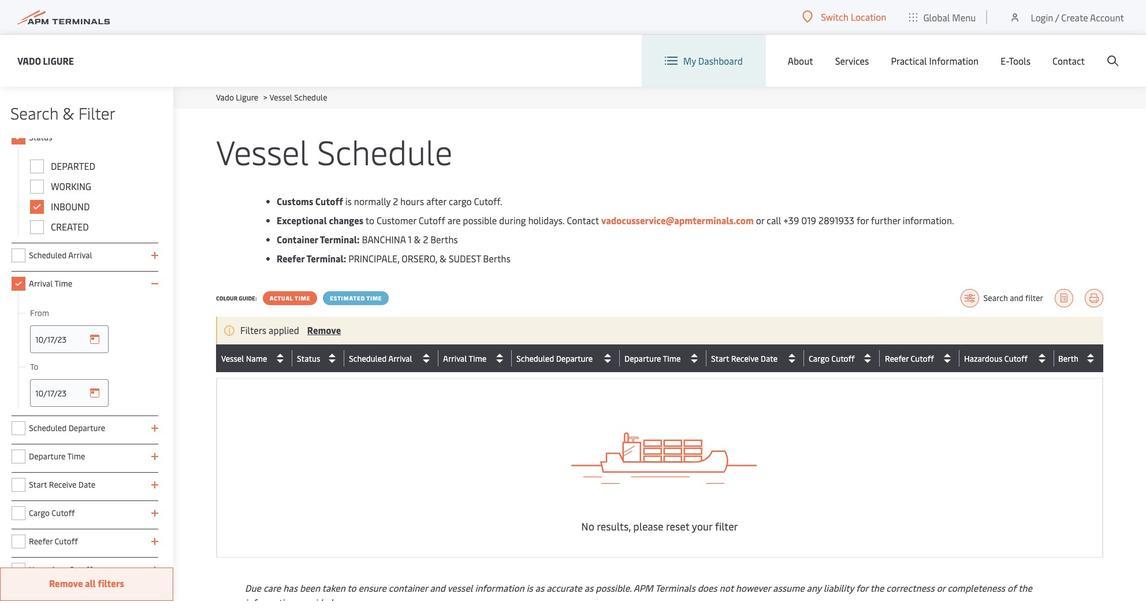 Task type: vqa. For each thing, say whether or not it's contained in the screenshot.
the 'container conversion'
no



Task type: locate. For each thing, give the bounding box(es) containing it.
1 vertical spatial vado ligure link
[[216, 92, 258, 103]]

ligure left >
[[236, 92, 258, 103]]

start
[[711, 353, 730, 364], [712, 353, 730, 364], [29, 479, 47, 490]]

due care has been taken to ensure container and vessel information is as accurate as possible. apm terminals does not however assume any liability for the correctness or completeness of the information provided.
[[245, 582, 1033, 601]]

1 vertical spatial berths
[[483, 252, 511, 265]]

or left call
[[756, 214, 765, 227]]

contact down the login / create account link
[[1053, 54, 1085, 67]]

arrival time for status button corresponding to scheduled departure button corresponding to the cargo cutoff button corresponding to 1st reefer cutoff button from the right
[[443, 353, 487, 364]]

0 horizontal spatial contact
[[567, 214, 599, 227]]

2 time from the left
[[367, 294, 382, 302]]

1 vertical spatial or
[[937, 582, 946, 594]]

cargo cutoff button
[[809, 349, 877, 368], [809, 349, 878, 368]]

terminal: down "changes" at the left top of the page
[[320, 233, 360, 246]]

1 horizontal spatial and
[[1010, 292, 1024, 303]]

& right the 1
[[414, 233, 421, 246]]

provided.
[[296, 596, 335, 601]]

0 horizontal spatial filter
[[715, 519, 738, 534]]

0 horizontal spatial vado
[[17, 54, 41, 67]]

the right of
[[1019, 582, 1033, 594]]

search for search & filter
[[10, 102, 59, 124]]

1 vertical spatial schedule
[[317, 128, 453, 174]]

all
[[85, 577, 96, 590]]

vessel name
[[221, 353, 267, 364], [221, 353, 267, 364]]

0 vertical spatial search
[[10, 102, 59, 124]]

during
[[499, 214, 526, 227]]

reefer cutoff
[[885, 353, 934, 364], [885, 353, 934, 364], [29, 536, 78, 547]]

or right correctness
[[937, 582, 946, 594]]

remove left all
[[49, 577, 83, 590]]

2 hazardous cutoff button from the left
[[965, 349, 1052, 368]]

1 vertical spatial contact
[[567, 214, 599, 227]]

not
[[720, 582, 734, 594]]

container
[[389, 582, 428, 594]]

0 horizontal spatial 2
[[393, 195, 398, 207]]

to down normally
[[366, 214, 375, 227]]

time
[[295, 294, 311, 302], [367, 294, 382, 302]]

arrival time button
[[443, 349, 509, 368], [444, 349, 509, 368]]

1 horizontal spatial remove
[[307, 324, 341, 336]]

filter inside search and filter button
[[1026, 292, 1044, 303]]

1 vertical spatial terminal:
[[307, 252, 346, 265]]

reefer cutoff for 1st reefer cutoff button from the right
[[885, 353, 934, 364]]

From text field
[[30, 325, 109, 353]]

1 vertical spatial ligure
[[236, 92, 258, 103]]

vadocusservice@apmterminals.com
[[602, 214, 754, 227]]

care
[[263, 582, 281, 594]]

1 horizontal spatial contact
[[1053, 54, 1085, 67]]

0 horizontal spatial berths
[[431, 233, 458, 246]]

0 vertical spatial for
[[857, 214, 869, 227]]

practical information button
[[891, 35, 979, 87]]

name
[[246, 353, 267, 364], [246, 353, 267, 364]]

0 horizontal spatial to
[[348, 582, 356, 594]]

berths
[[431, 233, 458, 246], [483, 252, 511, 265]]

2 horizontal spatial &
[[440, 252, 447, 265]]

exceptional
[[277, 214, 327, 227]]

berths down are
[[431, 233, 458, 246]]

remove down estimated
[[307, 324, 341, 336]]

information right vessel
[[475, 582, 524, 594]]

from
[[30, 307, 49, 318]]

exceptional changes to customer cutoff are possible during holidays.
[[277, 214, 565, 227]]

& left sudest
[[440, 252, 447, 265]]

cargo cutoff button for 1st reefer cutoff button from left
[[809, 349, 878, 368]]

1 horizontal spatial time
[[367, 294, 382, 302]]

2 left the 'hours'
[[393, 195, 398, 207]]

status
[[29, 132, 52, 143], [297, 353, 320, 364], [297, 353, 321, 364]]

scheduled departure button
[[517, 349, 617, 368], [517, 349, 617, 368]]

hazardous cutoff button for 1st reefer cutoff button from the right
[[965, 349, 1052, 368]]

berth for berth 'button' associated with hazardous cutoff button for 1st reefer cutoff button from left
[[1059, 353, 1079, 364]]

reefer cutoff button
[[885, 349, 957, 368], [885, 349, 957, 368]]

scheduled
[[29, 250, 67, 261], [349, 353, 387, 364], [349, 353, 387, 364], [517, 353, 554, 364], [517, 353, 555, 364], [29, 422, 67, 433]]

remove inside button
[[49, 577, 83, 590]]

account
[[1091, 11, 1125, 23]]

0 vertical spatial schedule
[[294, 92, 327, 103]]

1 horizontal spatial filter
[[1026, 292, 1044, 303]]

and inside due care has been taken to ensure container and vessel information is as accurate as possible. apm terminals does not however assume any liability for the correctness or completeness of the information provided.
[[430, 582, 446, 594]]

terminal: for container terminal:
[[320, 233, 360, 246]]

1 horizontal spatial &
[[414, 233, 421, 246]]

vado ligure link left >
[[216, 92, 258, 103]]

contact button
[[1053, 35, 1085, 87]]

1 vertical spatial vado
[[216, 92, 234, 103]]

& left filter
[[63, 102, 74, 124]]

reefer terminal: principale, orsero, & sudest berths
[[277, 252, 511, 265]]

search inside button
[[984, 292, 1008, 303]]

vado for vado ligure > vessel schedule
[[216, 92, 234, 103]]

or
[[756, 214, 765, 227], [937, 582, 946, 594]]

the
[[871, 582, 884, 594], [1019, 582, 1033, 594]]

the left correctness
[[871, 582, 884, 594]]

2 right the 1
[[423, 233, 428, 246]]

1 horizontal spatial berths
[[483, 252, 511, 265]]

1 horizontal spatial or
[[937, 582, 946, 594]]

time right 'actual'
[[295, 294, 311, 302]]

dashboard
[[699, 54, 743, 67]]

my
[[684, 54, 696, 67]]

information down care
[[245, 596, 294, 601]]

for right liability
[[857, 582, 869, 594]]

2 vertical spatial &
[[440, 252, 447, 265]]

call
[[767, 214, 782, 227]]

1 horizontal spatial the
[[1019, 582, 1033, 594]]

schedule up "customs cutoff is normally 2 hours after cargo cutoff."
[[317, 128, 453, 174]]

0 horizontal spatial the
[[871, 582, 884, 594]]

reefer cutoff for 1st reefer cutoff button from left
[[885, 353, 934, 364]]

& for container terminal:
[[414, 233, 421, 246]]

0 vertical spatial vado ligure link
[[17, 53, 74, 68]]

1 horizontal spatial vado
[[216, 92, 234, 103]]

1 vertical spatial and
[[430, 582, 446, 594]]

contact for contact
[[1053, 54, 1085, 67]]

0 horizontal spatial time
[[295, 294, 311, 302]]

filter
[[1026, 292, 1044, 303], [715, 519, 738, 534]]

to inside due care has been taken to ensure container and vessel information is as accurate as possible. apm terminals does not however assume any liability for the correctness or completeness of the information provided.
[[348, 582, 356, 594]]

menu
[[953, 11, 976, 23]]

estimated
[[330, 294, 365, 302]]

has
[[283, 582, 298, 594]]

0 vertical spatial is
[[345, 195, 352, 207]]

1 hazardous cutoff button from the left
[[964, 349, 1051, 368]]

2 as from the left
[[585, 582, 594, 594]]

is inside due care has been taken to ensure container and vessel information is as accurate as possible. apm terminals does not however assume any liability for the correctness or completeness of the information provided.
[[527, 582, 533, 594]]

0 vertical spatial ligure
[[43, 54, 74, 67]]

arrival
[[68, 250, 92, 261], [29, 278, 53, 289], [389, 353, 412, 364], [389, 353, 413, 364], [443, 353, 467, 364], [444, 353, 467, 364]]

hazardous for hazardous cutoff button for 1st reefer cutoff button from left
[[964, 353, 1003, 364]]

0 horizontal spatial as
[[535, 582, 545, 594]]

time right estimated
[[367, 294, 382, 302]]

and
[[1010, 292, 1024, 303], [430, 582, 446, 594]]

departure time
[[625, 353, 681, 364], [625, 353, 681, 364], [29, 451, 85, 462]]

login
[[1031, 11, 1054, 23]]

ligure for vado ligure > vessel schedule
[[236, 92, 258, 103]]

0 horizontal spatial and
[[430, 582, 446, 594]]

0 horizontal spatial information
[[245, 596, 294, 601]]

does
[[698, 582, 718, 594]]

0 horizontal spatial is
[[345, 195, 352, 207]]

None checkbox
[[12, 249, 25, 262], [12, 421, 25, 435], [12, 506, 25, 520], [12, 535, 25, 548], [12, 249, 25, 262], [12, 421, 25, 435], [12, 506, 25, 520], [12, 535, 25, 548]]

customs
[[277, 195, 313, 207]]

as right "accurate"
[[585, 582, 594, 594]]

0 horizontal spatial remove
[[49, 577, 83, 590]]

schedule right >
[[294, 92, 327, 103]]

vessel schedule
[[216, 128, 453, 174]]

berth for hazardous cutoff button for 1st reefer cutoff button from the right berth 'button'
[[1059, 353, 1079, 364]]

vessel name button
[[221, 349, 290, 368], [221, 349, 290, 368]]

remove
[[307, 324, 341, 336], [49, 577, 83, 590]]

DEPARTED checkbox
[[30, 160, 44, 173]]

sudest
[[449, 252, 481, 265]]

after
[[426, 195, 447, 207]]

vado ligure link up search & filter
[[17, 53, 74, 68]]

1 vertical spatial remove
[[49, 577, 83, 590]]

status button for scheduled departure button corresponding to the cargo cutoff button corresponding to 1st reefer cutoff button from the right
[[297, 349, 342, 368]]

vado ligure link
[[17, 53, 74, 68], [216, 92, 258, 103]]

cargo
[[449, 195, 472, 207]]

0 vertical spatial vado
[[17, 54, 41, 67]]

berth button
[[1059, 349, 1100, 368], [1059, 349, 1100, 368]]

is left "accurate"
[[527, 582, 533, 594]]

0 vertical spatial filter
[[1026, 292, 1044, 303]]

time
[[54, 278, 72, 289], [469, 353, 487, 364], [469, 353, 487, 364], [663, 353, 681, 364], [663, 353, 681, 364], [67, 451, 85, 462]]

0 horizontal spatial &
[[63, 102, 74, 124]]

1 horizontal spatial is
[[527, 582, 533, 594]]

hazardous cutoff
[[964, 353, 1028, 364], [965, 353, 1028, 364], [29, 564, 93, 575]]

berth
[[1059, 353, 1079, 364], [1059, 353, 1079, 364]]

as left "accurate"
[[535, 582, 545, 594]]

is
[[345, 195, 352, 207], [527, 582, 533, 594]]

search and filter
[[984, 292, 1044, 303]]

1 the from the left
[[871, 582, 884, 594]]

hazardous cutoff button for 1st reefer cutoff button from left
[[964, 349, 1051, 368]]

berth button for hazardous cutoff button for 1st reefer cutoff button from left
[[1059, 349, 1100, 368]]

1 horizontal spatial as
[[585, 582, 594, 594]]

hazardous cutoff for hazardous cutoff button for 1st reefer cutoff button from left
[[964, 353, 1028, 364]]

0 horizontal spatial ligure
[[43, 54, 74, 67]]

arrival time for 1st reefer cutoff button from left the cargo cutoff button scheduled departure button status button
[[444, 353, 487, 364]]

None checkbox
[[12, 131, 25, 144], [12, 277, 25, 291], [12, 450, 25, 464], [12, 478, 25, 492], [12, 563, 25, 577], [12, 131, 25, 144], [12, 277, 25, 291], [12, 450, 25, 464], [12, 478, 25, 492], [12, 563, 25, 577]]

0 horizontal spatial or
[[756, 214, 765, 227]]

0 vertical spatial &
[[63, 102, 74, 124]]

remove all filters
[[49, 577, 124, 590]]

1 as from the left
[[535, 582, 545, 594]]

0 vertical spatial to
[[366, 214, 375, 227]]

0 vertical spatial terminal:
[[320, 233, 360, 246]]

0 horizontal spatial search
[[10, 102, 59, 124]]

start receive date
[[711, 353, 778, 364], [712, 353, 778, 364], [29, 479, 95, 490]]

remove all filters button
[[0, 568, 173, 601]]

0 vertical spatial and
[[1010, 292, 1024, 303]]

1 vertical spatial to
[[348, 582, 356, 594]]

terminal: for reefer terminal:
[[307, 252, 346, 265]]

1 time from the left
[[295, 294, 311, 302]]

date
[[761, 353, 778, 364], [761, 353, 778, 364], [79, 479, 95, 490]]

terminal:
[[320, 233, 360, 246], [307, 252, 346, 265]]

hazardous cutoff for hazardous cutoff button for 1st reefer cutoff button from the right
[[965, 353, 1028, 364]]

ligure for vado ligure
[[43, 54, 74, 67]]

0 vertical spatial 2
[[393, 195, 398, 207]]

contact right holidays.
[[567, 214, 599, 227]]

of
[[1008, 582, 1017, 594]]

please
[[634, 519, 664, 534]]

departure
[[556, 353, 593, 364], [557, 353, 593, 364], [625, 353, 661, 364], [625, 353, 661, 364], [69, 422, 105, 433], [29, 451, 66, 462]]

1 vertical spatial search
[[984, 292, 1008, 303]]

actual time
[[270, 294, 311, 302]]

0 vertical spatial berths
[[431, 233, 458, 246]]

or inside due care has been taken to ensure container and vessel information is as accurate as possible. apm terminals does not however assume any liability for the correctness or completeness of the information provided.
[[937, 582, 946, 594]]

for left further
[[857, 214, 869, 227]]

1 vertical spatial for
[[857, 582, 869, 594]]

0 vertical spatial remove
[[307, 324, 341, 336]]

scheduled arrival
[[29, 250, 92, 261], [349, 353, 412, 364], [349, 353, 413, 364]]

is up "changes" at the left top of the page
[[345, 195, 352, 207]]

1 horizontal spatial ligure
[[236, 92, 258, 103]]

1 horizontal spatial to
[[366, 214, 375, 227]]

ligure up search & filter
[[43, 54, 74, 67]]

however
[[736, 582, 771, 594]]

1 vertical spatial is
[[527, 582, 533, 594]]

0 vertical spatial contact
[[1053, 54, 1085, 67]]

1 horizontal spatial search
[[984, 292, 1008, 303]]

1 vertical spatial &
[[414, 233, 421, 246]]

1 horizontal spatial 2
[[423, 233, 428, 246]]

1 vertical spatial information
[[245, 596, 294, 601]]

cargo cutoff button for 1st reefer cutoff button from the right
[[809, 349, 877, 368]]

berths right sudest
[[483, 252, 511, 265]]

to right taken
[[348, 582, 356, 594]]

CREATED checkbox
[[30, 220, 44, 234]]

1 reefer cutoff button from the left
[[885, 349, 957, 368]]

terminal: down container
[[307, 252, 346, 265]]

berths for principale, orsero, & sudest berths
[[483, 252, 511, 265]]

0 vertical spatial information
[[475, 582, 524, 594]]



Task type: describe. For each thing, give the bounding box(es) containing it.
completeness
[[948, 582, 1006, 594]]

vado for vado ligure
[[17, 54, 41, 67]]

any
[[807, 582, 822, 594]]

login / create account link
[[1010, 0, 1125, 34]]

working
[[51, 180, 91, 192]]

tools
[[1009, 54, 1031, 67]]

practical information
[[891, 54, 979, 67]]

& for reefer terminal:
[[440, 252, 447, 265]]

arrival time button for scheduled departure button corresponding to the cargo cutoff button corresponding to 1st reefer cutoff button from the right
[[443, 349, 509, 368]]

and inside button
[[1010, 292, 1024, 303]]

receive for 1st reefer cutoff button from left the cargo cutoff button
[[732, 353, 759, 364]]

about
[[788, 54, 814, 67]]

login / create account
[[1031, 11, 1125, 23]]

To text field
[[30, 379, 109, 407]]

0 vertical spatial or
[[756, 214, 765, 227]]

scheduled departure button for 1st reefer cutoff button from left the cargo cutoff button
[[517, 349, 617, 368]]

orsero,
[[402, 252, 438, 265]]

filters
[[240, 324, 267, 336]]

possible
[[463, 214, 497, 227]]

terminals
[[655, 582, 696, 594]]

hours
[[401, 195, 424, 207]]

practical
[[891, 54, 927, 67]]

global menu button
[[898, 0, 988, 34]]

1 horizontal spatial information
[[475, 582, 524, 594]]

time for actual time
[[295, 294, 311, 302]]

search and filter button
[[961, 289, 1044, 307]]

liability
[[824, 582, 854, 594]]

switch location
[[821, 10, 887, 23]]

scheduled departure button for the cargo cutoff button corresponding to 1st reefer cutoff button from the right
[[517, 349, 617, 368]]

my dashboard
[[684, 54, 743, 67]]

colour
[[216, 294, 238, 302]]

your
[[692, 519, 713, 534]]

cutoff.
[[474, 195, 502, 207]]

receive for the cargo cutoff button corresponding to 1st reefer cutoff button from the right
[[732, 353, 759, 364]]

status button for 1st reefer cutoff button from left the cargo cutoff button scheduled departure button
[[297, 349, 342, 368]]

created
[[51, 220, 89, 233]]

changes
[[329, 214, 364, 227]]

inbound
[[51, 200, 90, 213]]

hazardous for hazardous cutoff button for 1st reefer cutoff button from the right
[[965, 353, 1003, 364]]

e-tools button
[[1001, 35, 1031, 87]]

arrival time button for 1st reefer cutoff button from left the cargo cutoff button scheduled departure button
[[444, 349, 509, 368]]

location
[[851, 10, 887, 23]]

customs cutoff is normally 2 hours after cargo cutoff.
[[277, 195, 502, 207]]

vado ligure
[[17, 54, 74, 67]]

contact vadocusservice@apmterminals.com or call +39 019 2891933 for further information.
[[567, 214, 955, 227]]

switch location button
[[803, 10, 887, 23]]

services button
[[836, 35, 869, 87]]

guide:
[[239, 294, 257, 302]]

2 reefer cutoff button from the left
[[885, 349, 957, 368]]

my dashboard button
[[665, 35, 743, 87]]

search & filter
[[10, 102, 116, 124]]

scheduled arrival for 1st reefer cutoff button from left
[[349, 353, 413, 364]]

services
[[836, 54, 869, 67]]

vadocusservice@apmterminals.com link
[[602, 214, 754, 227]]

about button
[[788, 35, 814, 87]]

remove button
[[307, 324, 341, 336]]

WORKING checkbox
[[30, 180, 44, 194]]

for inside due care has been taken to ensure container and vessel information is as accurate as possible. apm terminals does not however assume any liability for the correctness or completeness of the information provided.
[[857, 582, 869, 594]]

scheduled arrival for 1st reefer cutoff button from the right
[[349, 353, 412, 364]]

information.
[[903, 214, 955, 227]]

filter
[[78, 102, 116, 124]]

actual
[[270, 294, 293, 302]]

to
[[30, 361, 38, 372]]

0 horizontal spatial vado ligure link
[[17, 53, 74, 68]]

INBOUND checkbox
[[30, 200, 44, 214]]

applied
[[269, 324, 299, 336]]

possible.
[[596, 582, 632, 594]]

1 vertical spatial 2
[[423, 233, 428, 246]]

berth button for hazardous cutoff button for 1st reefer cutoff button from the right
[[1059, 349, 1100, 368]]

been
[[300, 582, 320, 594]]

global menu
[[924, 11, 976, 23]]

colour guide:
[[216, 294, 257, 302]]

results,
[[597, 519, 631, 534]]

due
[[245, 582, 261, 594]]

container
[[277, 233, 318, 246]]

filters applied remove
[[240, 324, 341, 336]]

apm
[[634, 582, 654, 594]]

reset
[[666, 519, 690, 534]]

assume
[[773, 582, 805, 594]]

1 vertical spatial filter
[[715, 519, 738, 534]]

further
[[871, 214, 901, 227]]

e-tools
[[1001, 54, 1031, 67]]

1 horizontal spatial vado ligure link
[[216, 92, 258, 103]]

2 the from the left
[[1019, 582, 1033, 594]]

estimated time
[[330, 294, 382, 302]]

holidays.
[[528, 214, 565, 227]]

vado ligure > vessel schedule
[[216, 92, 327, 103]]

filters
[[98, 577, 124, 590]]

principale,
[[349, 252, 400, 265]]

global
[[924, 11, 950, 23]]

search for search and filter
[[984, 292, 1008, 303]]

taken
[[322, 582, 345, 594]]

/
[[1056, 11, 1060, 23]]

normally
[[354, 195, 391, 207]]

banchina
[[362, 233, 406, 246]]

019
[[802, 214, 817, 227]]

container terminal: banchina 1 & 2 berths
[[277, 233, 458, 246]]

+39
[[784, 214, 800, 227]]

artboard 205 copy 43 image
[[563, 402, 757, 504]]

berths for banchina 1 & 2 berths
[[431, 233, 458, 246]]

create
[[1062, 11, 1089, 23]]

time for estimated time
[[367, 294, 382, 302]]

no
[[582, 519, 595, 534]]

departed
[[51, 160, 95, 172]]

switch
[[821, 10, 849, 23]]

accurate
[[547, 582, 582, 594]]

vessel
[[448, 582, 473, 594]]

no results, please reset your filter
[[582, 519, 738, 534]]

contact for contact vadocusservice@apmterminals.com or call +39 019 2891933 for further information.
[[567, 214, 599, 227]]



